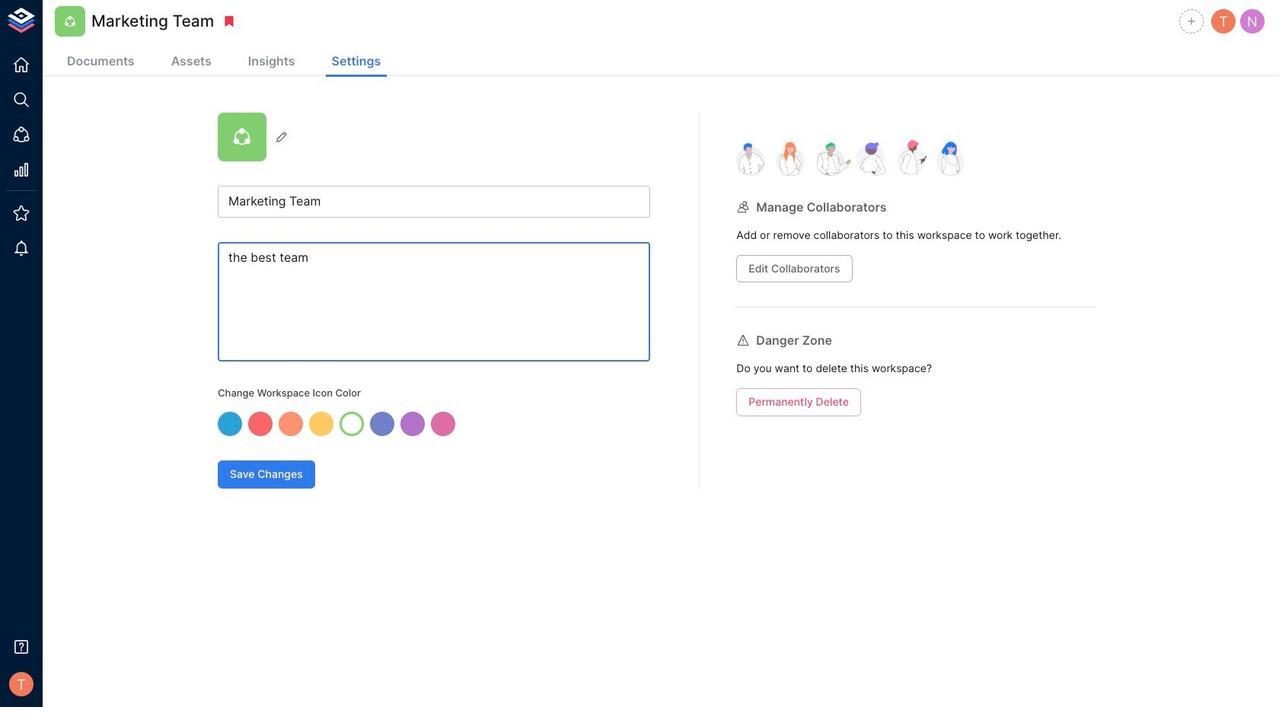 Task type: vqa. For each thing, say whether or not it's contained in the screenshot.
Workspace notes are visible to all members and guests. text box
yes



Task type: describe. For each thing, give the bounding box(es) containing it.
Workspace notes are visible to all members and guests. text field
[[218, 242, 651, 362]]

Workspace Name text field
[[218, 186, 651, 218]]

remove bookmark image
[[223, 14, 236, 28]]



